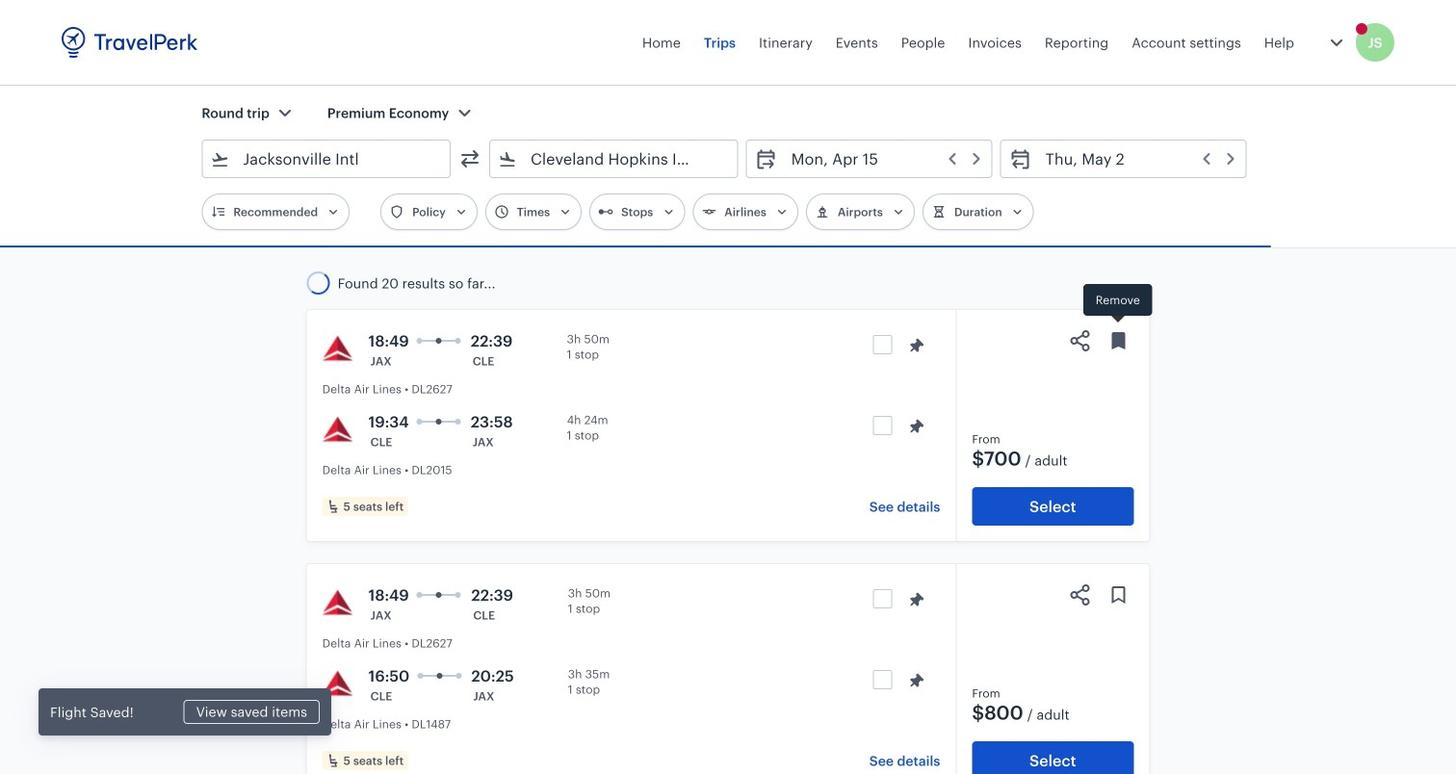Task type: describe. For each thing, give the bounding box(es) containing it.
To search field
[[517, 144, 713, 174]]

3 delta air lines image from the top
[[322, 669, 353, 700]]

Depart field
[[778, 144, 984, 174]]

From search field
[[230, 144, 425, 174]]

1 delta air lines image from the top
[[322, 333, 353, 364]]

Return field
[[1033, 144, 1239, 174]]



Task type: locate. For each thing, give the bounding box(es) containing it.
2 delta air lines image from the top
[[322, 414, 353, 445]]

1 vertical spatial delta air lines image
[[322, 414, 353, 445]]

0 vertical spatial delta air lines image
[[322, 333, 353, 364]]

delta air lines image
[[322, 588, 353, 619]]

tooltip
[[1084, 284, 1153, 325]]

delta air lines image
[[322, 333, 353, 364], [322, 414, 353, 445], [322, 669, 353, 700]]

2 vertical spatial delta air lines image
[[322, 669, 353, 700]]



Task type: vqa. For each thing, say whether or not it's contained in the screenshot.
Add first traveler search field
no



